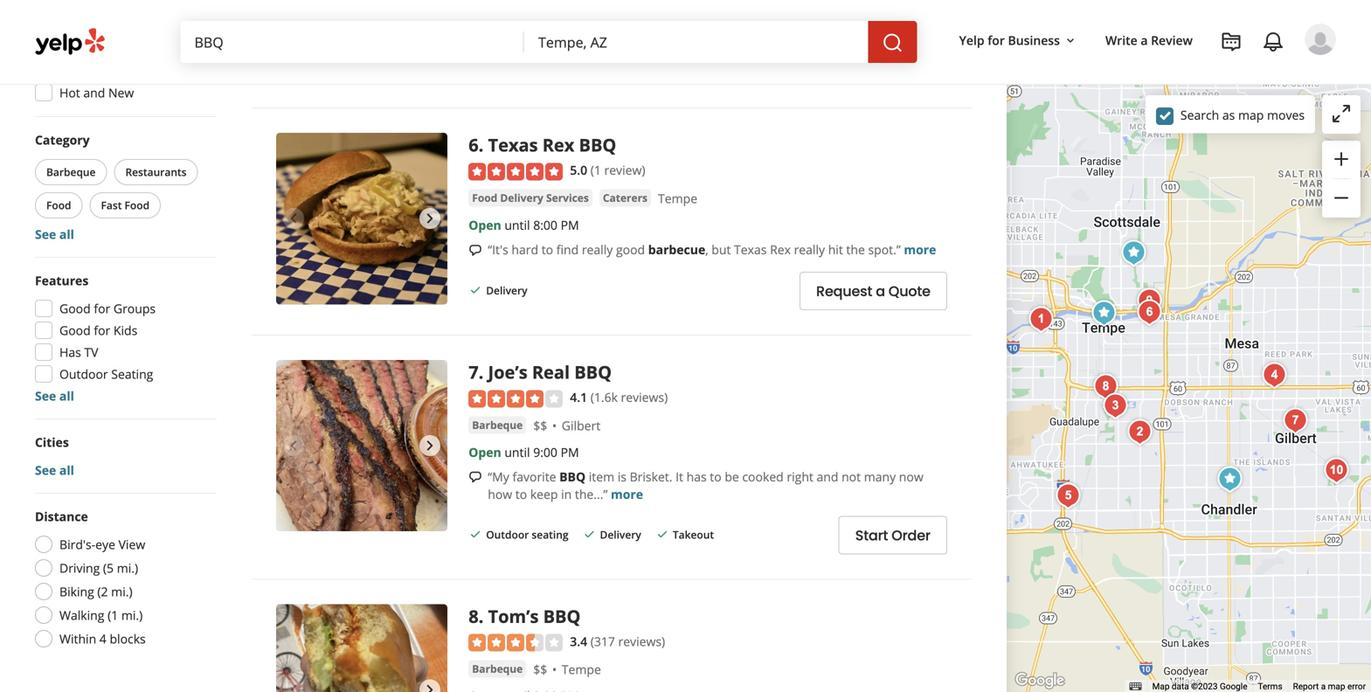Task type: locate. For each thing, give the bounding box(es) containing it.
16 checkmark v2 image down open until 8:00 pm
[[469, 283, 483, 297]]

see for category
[[35, 226, 56, 242]]

1 horizontal spatial food
[[125, 198, 149, 212]]

a right write
[[1141, 32, 1148, 48]]

bbq right better
[[614, 17, 640, 34]]

1 vertical spatial previous image
[[283, 435, 304, 456]]

1 vertical spatial 16 speech v2 image
[[469, 243, 483, 257]]

2 none field from the left
[[524, 21, 868, 63]]

bbq for rex
[[579, 133, 616, 157]]

more link right spot."
[[904, 241, 936, 258]]

$$ up 9:00
[[533, 417, 547, 434]]

1 $$ from the top
[[533, 417, 547, 434]]

more down 'is'
[[611, 486, 643, 502]]

2 16 speech v2 image from the top
[[469, 243, 483, 257]]

rudy's "country store" and bar-b-q image
[[1051, 478, 1086, 513]]

terms
[[1258, 681, 1282, 692]]

0 vertical spatial open
[[469, 217, 501, 233]]

2 $$ from the top
[[533, 661, 547, 678]]

0 vertical spatial a
[[1141, 32, 1148, 48]]

$$ down 3.4 star rating 'image'
[[533, 661, 547, 678]]

2 horizontal spatial a
[[1321, 681, 1326, 692]]

0 vertical spatial (1
[[590, 162, 601, 178]]

pm right 8:00 in the left top of the page
[[561, 217, 579, 233]]

option group
[[30, 508, 217, 653]]

1 horizontal spatial rex
[[770, 241, 791, 258]]

1 outdoor seating from the top
[[486, 51, 568, 66]]

2 until from the top
[[505, 444, 530, 460]]

0 vertical spatial all
[[59, 226, 74, 242]]

1 all from the top
[[59, 226, 74, 242]]

more link down 'is'
[[611, 486, 643, 502]]

a right report
[[1321, 681, 1326, 692]]

1 good from the top
[[59, 300, 91, 317]]

2 vertical spatial see all
[[35, 462, 74, 478]]

1 horizontal spatial tempe
[[658, 190, 697, 207]]

2 outdoor seating from the top
[[486, 527, 568, 542]]

map left error
[[1328, 681, 1345, 692]]

0 vertical spatial see all button
[[35, 226, 74, 242]]

quote
[[889, 281, 931, 301]]

0 horizontal spatial (1
[[108, 607, 118, 624]]

group containing features
[[30, 272, 217, 405]]

write a review
[[1105, 32, 1193, 48]]

really
[[582, 241, 613, 258], [794, 241, 825, 258]]

as
[[1222, 106, 1235, 123]]

tempe down 3.4
[[562, 661, 601, 678]]

more link
[[875, 17, 907, 34], [904, 241, 936, 258], [611, 486, 643, 502]]

16 checkmark v2 image down "brisket."
[[655, 527, 669, 541]]

16 speech v2 image left "my
[[469, 470, 483, 484]]

little miss bbq-university image
[[1024, 302, 1059, 337]]

2 vertical spatial 16 speech v2 image
[[469, 470, 483, 484]]

1 horizontal spatial (1
[[590, 162, 601, 178]]

2 vertical spatial see all button
[[35, 462, 74, 478]]

1 vertical spatial texas
[[734, 241, 767, 258]]

see for features
[[35, 388, 56, 404]]

group
[[31, 131, 217, 243], [1322, 141, 1361, 218], [30, 272, 217, 405], [35, 433, 217, 479]]

texas right the "but"
[[734, 241, 767, 258]]

bbq up 5.0 (1 review)
[[579, 133, 616, 157]]

map
[[1152, 681, 1170, 692]]

16 speech v2 image
[[469, 19, 483, 33], [469, 243, 483, 257], [469, 470, 483, 484]]

1 none field from the left
[[180, 21, 524, 63]]

1 vertical spatial seating
[[532, 527, 568, 542]]

0 vertical spatial see
[[35, 226, 56, 242]]

a for request
[[876, 281, 885, 301]]

mi.) for driving (5 mi.)
[[117, 560, 138, 576]]

16 speech v2 image left the "it's
[[469, 243, 483, 257]]

walking
[[59, 607, 104, 624]]

google
[[1220, 681, 1247, 692]]

restaurants
[[125, 165, 187, 179]]

has tv
[[59, 344, 98, 360]]

see down cities
[[35, 462, 56, 478]]

1 barbeque link from the top
[[469, 416, 526, 434]]

hot
[[59, 84, 80, 101]]

see all button for features
[[35, 388, 74, 404]]

all down food button
[[59, 226, 74, 242]]

delivery down better
[[600, 51, 641, 66]]

3 all from the top
[[59, 462, 74, 478]]

1 slideshow element from the top
[[276, 0, 448, 80]]

1 open from the top
[[469, 217, 501, 233]]

has
[[687, 468, 707, 485]]

for inside button
[[988, 32, 1005, 48]]

next image for 7 . joe's real bbq
[[420, 435, 441, 456]]

data
[[1172, 681, 1189, 692]]

next image for 6 . texas rex bbq
[[420, 208, 441, 229]]

fast food
[[101, 198, 149, 212]]

0 horizontal spatial map
[[1238, 106, 1264, 123]]

features
[[35, 272, 89, 289]]

1 vertical spatial a
[[876, 281, 885, 301]]

1 vertical spatial map
[[1328, 681, 1345, 692]]

2 vertical spatial a
[[1321, 681, 1326, 692]]

1 previous image from the top
[[283, 208, 304, 229]]

outdoor down 'has tv' on the left of page
[[59, 366, 108, 382]]

0 vertical spatial texas
[[488, 133, 538, 157]]

1 vertical spatial and
[[817, 468, 838, 485]]

(1 right the 5.0
[[590, 162, 601, 178]]

bird's-eye view
[[59, 536, 145, 553]]

see all for category
[[35, 226, 74, 242]]

see all down cities
[[35, 462, 74, 478]]

until left 9:00
[[505, 444, 530, 460]]

bbq up 3.4
[[543, 604, 581, 628]]

3 . from the top
[[479, 604, 484, 628]]

taco bell cantina image
[[1087, 296, 1122, 331]]

1 vertical spatial more link
[[904, 241, 936, 258]]

1 vertical spatial see all button
[[35, 388, 74, 404]]

texas up 5 star rating image
[[488, 133, 538, 157]]

see all for features
[[35, 388, 74, 404]]

0 vertical spatial until
[[505, 217, 530, 233]]

1 vertical spatial mi.)
[[111, 583, 132, 600]]

a inside write a review link
[[1141, 32, 1148, 48]]

$$ for real
[[533, 417, 547, 434]]

groups
[[113, 300, 156, 317]]

until up hard on the left top of the page
[[505, 217, 530, 233]]

outdoor
[[486, 51, 529, 66], [59, 366, 108, 382], [486, 527, 529, 542]]

0 horizontal spatial really
[[582, 241, 613, 258]]

None field
[[180, 21, 524, 63], [524, 21, 868, 63]]

16 speech v2 image left "there
[[469, 19, 483, 33]]

a
[[1141, 32, 1148, 48], [876, 281, 885, 301], [1321, 681, 1326, 692]]

all down has
[[59, 388, 74, 404]]

map for moves
[[1238, 106, 1264, 123]]

barbeque button down 3.4 star rating 'image'
[[469, 660, 526, 678]]

2 vertical spatial all
[[59, 462, 74, 478]]

(1 down (2 at the left of the page
[[108, 607, 118, 624]]

see all button
[[35, 226, 74, 242], [35, 388, 74, 404], [35, 462, 74, 478]]

order
[[892, 525, 931, 545]]

1 vertical spatial until
[[505, 444, 530, 460]]

"it's
[[488, 241, 508, 258]]

3 see from the top
[[35, 462, 56, 478]]

1 see all button from the top
[[35, 226, 74, 242]]

barbeque
[[46, 165, 96, 179], [472, 418, 523, 432], [472, 662, 523, 676]]

mi.) right (2 at the left of the page
[[111, 583, 132, 600]]

1 horizontal spatial and
[[817, 468, 838, 485]]

,
[[705, 241, 708, 258]]

food button
[[35, 192, 83, 218]]

good for good for kids
[[59, 322, 91, 339]]

reviews) for tom's bbq
[[618, 633, 665, 650]]

map
[[1238, 106, 1264, 123], [1328, 681, 1345, 692]]

none field "things to do, nail salons, plumbers"
[[180, 21, 524, 63]]

1 seating from the top
[[532, 51, 568, 66]]

delivery down the..."
[[600, 527, 641, 542]]

tom's
[[488, 604, 539, 628]]

barbeque button down 4.1 star rating image
[[469, 416, 526, 434]]

all down cities
[[59, 462, 74, 478]]

16 checkmark v2 image down the..."
[[582, 527, 596, 541]]

word of mouth grill image
[[1122, 415, 1157, 450]]

rex left hit
[[770, 241, 791, 258]]

a inside request a quote button
[[876, 281, 885, 301]]

category
[[35, 132, 90, 148]]

error
[[1347, 681, 1366, 692]]

business
[[1008, 32, 1060, 48]]

pm for real
[[561, 444, 579, 460]]

1 vertical spatial $$
[[533, 661, 547, 678]]

mi.) for walking (1 mi.)
[[121, 607, 143, 624]]

5.0
[[570, 162, 587, 178]]

distance
[[35, 508, 88, 525]]

2 vertical spatial see
[[35, 462, 56, 478]]

barbeque link for joe's real bbq
[[469, 416, 526, 434]]

request a quote button
[[800, 272, 947, 310]]

0 vertical spatial outdoor
[[486, 51, 529, 66]]

1 vertical spatial outdoor seating
[[486, 527, 568, 542]]

more right first."
[[875, 17, 907, 34]]

kids
[[113, 322, 137, 339]]

previous image
[[283, 208, 304, 229], [283, 435, 304, 456], [283, 679, 304, 692]]

request
[[816, 281, 872, 301]]

see
[[35, 226, 56, 242], [35, 388, 56, 404], [35, 462, 56, 478]]

a for report
[[1321, 681, 1326, 692]]

food right fast
[[125, 198, 149, 212]]

review
[[1151, 32, 1193, 48]]

and right "hot"
[[83, 84, 105, 101]]

.
[[479, 133, 484, 157], [479, 360, 484, 384], [479, 604, 484, 628]]

1 vertical spatial see all
[[35, 388, 74, 404]]

biking (2 mi.)
[[59, 583, 132, 600]]

. up 5 star rating image
[[479, 133, 484, 157]]

1 vertical spatial barbeque button
[[469, 416, 526, 434]]

0 vertical spatial next image
[[420, 208, 441, 229]]

mi.) right (5 at the bottom of page
[[117, 560, 138, 576]]

outdoor seating down are
[[486, 51, 568, 66]]

0 vertical spatial $$
[[533, 417, 547, 434]]

2 barbeque link from the top
[[469, 660, 526, 678]]

barbeque link down 3.4 star rating 'image'
[[469, 660, 526, 678]]

really right find
[[582, 241, 613, 258]]

projects image
[[1221, 31, 1242, 52]]

all
[[59, 226, 74, 242], [59, 388, 74, 404], [59, 462, 74, 478]]

bbq
[[614, 17, 640, 34], [579, 133, 616, 157], [574, 360, 612, 384], [559, 468, 586, 485], [543, 604, 581, 628]]

and left the not
[[817, 468, 838, 485]]

2 vertical spatial more
[[611, 486, 643, 502]]

food delivery services link
[[469, 189, 592, 207]]

16 speech v2 image for 7
[[469, 470, 483, 484]]

1 pm from the top
[[561, 217, 579, 233]]

None search field
[[180, 21, 917, 63]]

1 vertical spatial barbeque link
[[469, 660, 526, 678]]

0 vertical spatial .
[[479, 133, 484, 157]]

2 see from the top
[[35, 388, 56, 404]]

1 vertical spatial 16 checkmark v2 image
[[582, 527, 596, 541]]

see all down food button
[[35, 226, 74, 242]]

map right as
[[1238, 106, 1264, 123]]

previous image for 6
[[283, 208, 304, 229]]

2 open from the top
[[469, 444, 501, 460]]

0 vertical spatial map
[[1238, 106, 1264, 123]]

1 vertical spatial next image
[[420, 435, 441, 456]]

takeout down the item is brisket. it has to be cooked right and not many now how to keep in the..."
[[673, 527, 714, 542]]

1 vertical spatial all
[[59, 388, 74, 404]]

0 vertical spatial outdoor seating
[[486, 51, 568, 66]]

16 checkmark v2 image
[[469, 283, 483, 297], [582, 527, 596, 541]]

mi.) up blocks
[[121, 607, 143, 624]]

2 next image from the top
[[420, 435, 441, 456]]

1 see all from the top
[[35, 226, 74, 242]]

1 horizontal spatial a
[[1141, 32, 1148, 48]]

biking
[[59, 583, 94, 600]]

3 next image from the top
[[420, 679, 441, 692]]

takeout down the "reservations"
[[98, 41, 144, 57]]

for down good for groups
[[94, 322, 110, 339]]

walking (1 mi.)
[[59, 607, 143, 624]]

barbeque down 3.4 star rating 'image'
[[472, 662, 523, 676]]

1 vertical spatial barbeque
[[472, 418, 523, 432]]

barbeque button down category
[[35, 159, 107, 185]]

2 vertical spatial outdoor
[[486, 527, 529, 542]]

0 vertical spatial previous image
[[283, 208, 304, 229]]

things to do, nail salons, plumbers text field
[[180, 21, 524, 63]]

0 vertical spatial barbeque link
[[469, 416, 526, 434]]

blocks
[[110, 630, 146, 647]]

has
[[59, 344, 81, 360]]

barbeque button
[[35, 159, 107, 185], [469, 416, 526, 434], [469, 660, 526, 678]]

to left the be
[[710, 468, 722, 485]]

delivery down 5 star rating image
[[500, 191, 543, 205]]

1 . from the top
[[479, 133, 484, 157]]

for
[[988, 32, 1005, 48], [94, 300, 110, 317], [94, 322, 110, 339]]

1 really from the left
[[582, 241, 613, 258]]

joe's
[[488, 360, 528, 384]]

2 vertical spatial previous image
[[283, 679, 304, 692]]

rex
[[542, 133, 574, 157], [770, 241, 791, 258]]

first."
[[841, 17, 871, 34]]

1 vertical spatial pm
[[561, 444, 579, 460]]

kendall p. image
[[1305, 24, 1336, 55]]

16 checkmark v2 image
[[469, 51, 483, 65], [582, 51, 596, 65], [655, 51, 669, 65], [469, 527, 483, 541], [655, 527, 669, 541]]

a left quote at top right
[[876, 281, 885, 301]]

2 good from the top
[[59, 322, 91, 339]]

2 all from the top
[[59, 388, 74, 404]]

would
[[771, 17, 806, 34]]

2 see all button from the top
[[35, 388, 74, 404]]

expand map image
[[1331, 103, 1352, 124]]

seating
[[532, 51, 568, 66], [532, 527, 568, 542]]

(1 for walking
[[108, 607, 118, 624]]

none field address, neighborhood, city, state or zip
[[524, 21, 868, 63]]

3 slideshow element from the top
[[276, 360, 448, 531]]

seating down way
[[532, 51, 568, 66]]

0 horizontal spatial food
[[46, 198, 71, 212]]

1 vertical spatial see
[[35, 388, 56, 404]]

0 vertical spatial reviews)
[[621, 389, 668, 405]]

2 slideshow element from the top
[[276, 133, 448, 304]]

more link right first."
[[875, 17, 907, 34]]

2 seating from the top
[[532, 527, 568, 542]]

good up 'has tv' on the left of page
[[59, 322, 91, 339]]

report
[[1293, 681, 1319, 692]]

barbeque link down 4.1 star rating image
[[469, 416, 526, 434]]

1 vertical spatial rex
[[770, 241, 791, 258]]

report a map error
[[1293, 681, 1366, 692]]

bbq for real
[[574, 360, 612, 384]]

1 vertical spatial open
[[469, 444, 501, 460]]

1 vertical spatial .
[[479, 360, 484, 384]]

2 previous image from the top
[[283, 435, 304, 456]]

0 vertical spatial seating
[[532, 51, 568, 66]]

2 vertical spatial more link
[[611, 486, 643, 502]]

tempe
[[658, 190, 697, 207], [562, 661, 601, 678]]

16 checkmark v2 image down places
[[655, 51, 669, 65]]

next image
[[420, 208, 441, 229], [420, 435, 441, 456], [420, 679, 441, 692]]

more link for joe's real bbq
[[611, 486, 643, 502]]

to right how
[[515, 486, 527, 502]]

1 until from the top
[[505, 217, 530, 233]]

outdoor for 16 checkmark v2 icon above 6
[[486, 51, 529, 66]]

1 next image from the top
[[420, 208, 441, 229]]

0 vertical spatial mi.)
[[117, 560, 138, 576]]

outdoor seating down the keep
[[486, 527, 568, 542]]

yelp
[[959, 32, 984, 48]]

0 vertical spatial and
[[83, 84, 105, 101]]

2 vertical spatial barbeque
[[472, 662, 523, 676]]

open up "my
[[469, 444, 501, 460]]

. left tom's
[[479, 604, 484, 628]]

2 pm from the top
[[561, 444, 579, 460]]

food left fast
[[46, 198, 71, 212]]

outdoor seating
[[486, 51, 568, 66], [486, 527, 568, 542]]

see all button down cities
[[35, 462, 74, 478]]

2 see all from the top
[[35, 388, 74, 404]]

0 vertical spatial for
[[988, 32, 1005, 48]]

barbeque down 4.1 star rating image
[[472, 418, 523, 432]]

food down 5 star rating image
[[472, 191, 497, 205]]

view
[[118, 536, 145, 553]]

2 vertical spatial mi.)
[[121, 607, 143, 624]]

1 horizontal spatial really
[[794, 241, 825, 258]]

0 vertical spatial pm
[[561, 217, 579, 233]]

0 vertical spatial tempe
[[658, 190, 697, 207]]

4.1 star rating image
[[469, 390, 563, 408]]

outdoor down how
[[486, 527, 529, 542]]

for for groups
[[94, 300, 110, 317]]

good down features
[[59, 300, 91, 317]]

1 vertical spatial for
[[94, 300, 110, 317]]

16 speech v2 image for 6
[[469, 243, 483, 257]]

0 horizontal spatial a
[[876, 281, 885, 301]]

seating
[[111, 366, 153, 382]]

joe's real bbq link
[[488, 360, 612, 384]]

terms link
[[1258, 681, 1282, 692]]

0 vertical spatial more link
[[875, 17, 907, 34]]

0 vertical spatial rex
[[542, 133, 574, 157]]

see up cities
[[35, 388, 56, 404]]

2 vertical spatial .
[[479, 604, 484, 628]]

food delivery services button
[[469, 189, 592, 207]]

see all button up cities
[[35, 388, 74, 404]]

reviews) right (317
[[618, 633, 665, 650]]

2 vertical spatial barbeque button
[[469, 660, 526, 678]]

see all up cities
[[35, 388, 74, 404]]

1 vertical spatial good
[[59, 322, 91, 339]]

review)
[[604, 162, 645, 178]]

6
[[469, 133, 479, 157]]

0 vertical spatial see all
[[35, 226, 74, 242]]

slideshow element
[[276, 0, 448, 80], [276, 133, 448, 304], [276, 360, 448, 531], [276, 604, 448, 692]]

(1.6k
[[590, 389, 618, 405]]

for right yelp
[[988, 32, 1005, 48]]

hard
[[512, 241, 538, 258]]

0 vertical spatial good
[[59, 300, 91, 317]]

see down food button
[[35, 226, 56, 242]]

for up good for kids
[[94, 300, 110, 317]]

1 vertical spatial tempe
[[562, 661, 601, 678]]

open up the "it's
[[469, 217, 501, 233]]

1 horizontal spatial texas
[[734, 241, 767, 258]]

many
[[864, 468, 896, 485]]

and
[[83, 84, 105, 101], [817, 468, 838, 485]]

1 vertical spatial outdoor
[[59, 366, 108, 382]]

seating for rightmost 16 checkmark v2 image
[[532, 527, 568, 542]]

more right spot."
[[904, 241, 936, 258]]

within 4 blocks
[[59, 630, 146, 647]]

. left joe's
[[479, 360, 484, 384]]

3 16 speech v2 image from the top
[[469, 470, 483, 484]]

7 . joe's real bbq
[[469, 360, 612, 384]]

2 . from the top
[[479, 360, 484, 384]]

group containing category
[[31, 131, 217, 243]]

delivery
[[600, 51, 641, 66], [500, 191, 543, 205], [486, 283, 527, 298], [600, 527, 641, 542]]

user actions element
[[945, 22, 1361, 129]]

see all button down food button
[[35, 226, 74, 242]]

really left hit
[[794, 241, 825, 258]]

mi.)
[[117, 560, 138, 576], [111, 583, 132, 600], [121, 607, 143, 624]]

outdoor down "there
[[486, 51, 529, 66]]

rex up the 5.0
[[542, 133, 574, 157]]

1 see from the top
[[35, 226, 56, 242]]

bbq up (1.6k
[[574, 360, 612, 384]]

barbeque down category
[[46, 165, 96, 179]]

pm right 9:00
[[561, 444, 579, 460]]

1 vertical spatial (1
[[108, 607, 118, 624]]

reviews) right (1.6k
[[621, 389, 668, 405]]

2 vertical spatial next image
[[420, 679, 441, 692]]

lucille's smokehouse bar-b-que image
[[1132, 284, 1167, 319]]

0 horizontal spatial 16 checkmark v2 image
[[469, 283, 483, 297]]

0 vertical spatial 16 speech v2 image
[[469, 19, 483, 33]]

search image
[[882, 32, 903, 53]]

2 horizontal spatial food
[[472, 191, 497, 205]]

0 vertical spatial barbeque
[[46, 165, 96, 179]]

search
[[1181, 106, 1219, 123]]

seating down the keep
[[532, 527, 568, 542]]

2 vertical spatial for
[[94, 322, 110, 339]]

tempe up 'barbecue'
[[658, 190, 697, 207]]



Task type: vqa. For each thing, say whether or not it's contained in the screenshot.
SPACES,
no



Task type: describe. For each thing, give the bounding box(es) containing it.
tom's bbq image
[[1088, 369, 1123, 404]]

out
[[682, 17, 701, 34]]

moves
[[1267, 106, 1305, 123]]

for for business
[[988, 32, 1005, 48]]

is
[[618, 468, 627, 485]]

0 vertical spatial barbeque button
[[35, 159, 107, 185]]

16 checkmark v2 image up 8 on the bottom left of the page
[[469, 527, 483, 541]]

(5
[[103, 560, 114, 576]]

write a review link
[[1098, 24, 1200, 56]]

slideshow element for "there are way better
[[276, 0, 448, 80]]

0 vertical spatial 16 checkmark v2 image
[[469, 283, 483, 297]]

. for 7
[[479, 360, 484, 384]]

5 star rating image
[[469, 163, 563, 180]]

3.4 star rating image
[[469, 634, 563, 652]]

2 really from the left
[[794, 241, 825, 258]]

find
[[556, 241, 579, 258]]

driving
[[59, 560, 100, 576]]

spot."
[[868, 241, 901, 258]]

seating for 16 checkmark v2 icon under better
[[532, 51, 568, 66]]

caterers
[[603, 191, 648, 205]]

"my favorite bbq
[[488, 468, 586, 485]]

start order
[[855, 525, 931, 545]]

8
[[469, 604, 479, 628]]

fast
[[101, 198, 122, 212]]

are
[[528, 17, 547, 34]]

4 slideshow element from the top
[[276, 604, 448, 692]]

4.1
[[570, 389, 587, 405]]

tv
[[84, 344, 98, 360]]

"there
[[488, 17, 525, 34]]

the
[[846, 241, 865, 258]]

search as map moves
[[1181, 106, 1305, 123]]

good for groups
[[59, 300, 156, 317]]

offers takeout
[[59, 41, 144, 57]]

until for texas
[[505, 217, 530, 233]]

barbeque for 7
[[472, 418, 523, 432]]

8:00
[[533, 217, 557, 233]]

3.4 (317 reviews)
[[570, 633, 665, 650]]

"it's hard to find really good barbecue , but texas rex really hit the spot." more
[[488, 241, 936, 258]]

google image
[[1011, 669, 1069, 692]]

barbeque link for tom's bbq
[[469, 660, 526, 678]]

start order link
[[839, 516, 947, 554]]

barbeque button for 7
[[469, 416, 526, 434]]

how
[[488, 486, 512, 502]]

0 vertical spatial more
[[875, 17, 907, 34]]

open for texas rex bbq
[[469, 217, 501, 233]]

"my
[[488, 468, 509, 485]]

delivery inside button
[[500, 191, 543, 205]]

food for food
[[46, 198, 71, 212]]

4.1 (1.6k reviews)
[[570, 389, 668, 405]]

map region
[[838, 0, 1371, 692]]

new
[[108, 84, 134, 101]]

3 previous image from the top
[[283, 679, 304, 692]]

but
[[712, 241, 731, 258]]

food for food delivery services
[[472, 191, 497, 205]]

texas rex bbq link
[[488, 133, 616, 157]]

map for error
[[1328, 681, 1345, 692]]

keyboard shortcuts image
[[1129, 683, 1142, 690]]

0 horizontal spatial tempe
[[562, 661, 601, 678]]

until for joe's
[[505, 444, 530, 460]]

arizona bbq company image
[[1319, 453, 1354, 488]]

places
[[643, 17, 679, 34]]

favorite
[[512, 468, 556, 485]]

all for features
[[59, 388, 74, 404]]

$$ for bbq
[[533, 661, 547, 678]]

yelp for business
[[959, 32, 1060, 48]]

services
[[546, 191, 589, 205]]

food delivery services
[[472, 191, 589, 205]]

see all button for category
[[35, 226, 74, 242]]

bobby q - mesa image
[[1257, 358, 1292, 393]]

there
[[705, 17, 735, 34]]

good for kids
[[59, 322, 137, 339]]

driving (5 mi.)
[[59, 560, 138, 576]]

notifications image
[[1263, 31, 1284, 52]]

open for joe's real bbq
[[469, 444, 501, 460]]

offers
[[59, 41, 95, 57]]

fast food button
[[90, 192, 161, 218]]

and inside the item is brisket. it has to be cooked right and not many now how to keep in the..."
[[817, 468, 838, 485]]

mi.) for biking (2 mi.)
[[111, 583, 132, 600]]

go
[[809, 17, 823, 34]]

andrew's bbq image
[[1098, 388, 1133, 423]]

1 16 speech v2 image from the top
[[469, 19, 483, 33]]

zoom out image
[[1331, 187, 1352, 208]]

takeout down out in the top of the page
[[673, 51, 714, 66]]

3 see all button from the top
[[35, 462, 74, 478]]

peter piper pizza image
[[1116, 236, 1151, 270]]

caterers button
[[599, 189, 651, 207]]

"there are way better bbq places out there that i would go to first." more
[[488, 17, 907, 34]]

pm for rex
[[561, 217, 579, 233]]

(1 for 5.0
[[590, 162, 601, 178]]

reviews) for joe's real bbq
[[621, 389, 668, 405]]

1 vertical spatial more
[[904, 241, 936, 258]]

all for category
[[59, 226, 74, 242]]

bbq for better
[[614, 17, 640, 34]]

3 see all from the top
[[35, 462, 74, 478]]

start
[[855, 525, 888, 545]]

good for good for groups
[[59, 300, 91, 317]]

map data ©2023 google
[[1152, 681, 1247, 692]]

16 chevron down v2 image
[[1063, 34, 1077, 48]]

1 horizontal spatial 16 checkmark v2 image
[[582, 527, 596, 541]]

caterers link
[[599, 189, 651, 207]]

option group containing distance
[[30, 508, 217, 653]]

joe's real bbq image
[[1278, 403, 1313, 438]]

6 . texas rex bbq
[[469, 133, 616, 157]]

4
[[99, 630, 106, 647]]

more link for texas rex bbq
[[904, 241, 936, 258]]

(317
[[590, 633, 615, 650]]

delivery down the "it's
[[486, 283, 527, 298]]

0 horizontal spatial texas
[[488, 133, 538, 157]]

be
[[725, 468, 739, 485]]

outdoor seating
[[59, 366, 153, 382]]

nanas kitchen image
[[1212, 462, 1247, 497]]

zoom in image
[[1331, 149, 1352, 169]]

0 horizontal spatial rex
[[542, 133, 574, 157]]

texas rex bbq image
[[1132, 295, 1167, 330]]

(2
[[97, 583, 108, 600]]

barbeque button for 8
[[469, 660, 526, 678]]

address, neighborhood, city, state or zip text field
[[524, 21, 868, 63]]

to left find
[[542, 241, 553, 258]]

7
[[469, 360, 479, 384]]

previous image for 7
[[283, 435, 304, 456]]

now
[[899, 468, 923, 485]]

in
[[561, 486, 572, 502]]

restaurants button
[[114, 159, 198, 185]]

within
[[59, 630, 96, 647]]

for for kids
[[94, 322, 110, 339]]

outdoor for 16 checkmark v2 icon over 8 on the bottom left of the page
[[486, 527, 529, 542]]

report a map error link
[[1293, 681, 1366, 692]]

open until 9:00 pm
[[469, 444, 579, 460]]

group containing cities
[[35, 433, 217, 479]]

. for 8
[[479, 604, 484, 628]]

keep
[[530, 486, 558, 502]]

bbq up in
[[559, 468, 586, 485]]

eye
[[95, 536, 115, 553]]

reservations
[[59, 19, 133, 35]]

a for write
[[1141, 32, 1148, 48]]

0 horizontal spatial and
[[83, 84, 105, 101]]

food inside button
[[125, 198, 149, 212]]

16 checkmark v2 image up 6
[[469, 51, 483, 65]]

cities
[[35, 434, 69, 450]]

slideshow element for "my favorite
[[276, 360, 448, 531]]

slideshow element for "it's hard to find really good
[[276, 133, 448, 304]]

i
[[765, 17, 768, 34]]

. for 6
[[479, 133, 484, 157]]

16 checkmark v2 image down better
[[582, 51, 596, 65]]

to right go
[[827, 17, 838, 34]]

9:00
[[533, 444, 557, 460]]

write
[[1105, 32, 1138, 48]]

barbeque for 8
[[472, 662, 523, 676]]

brisket.
[[630, 468, 672, 485]]



